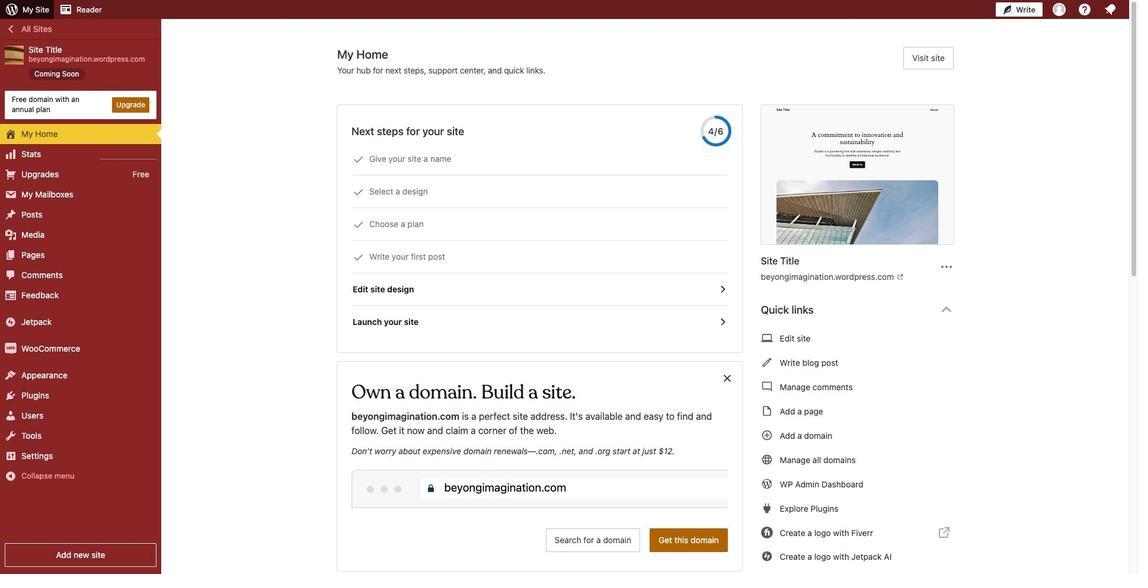Task type: vqa. For each thing, say whether or not it's contained in the screenshot.
mode_comment image
yes



Task type: locate. For each thing, give the bounding box(es) containing it.
mode_comment image
[[761, 380, 773, 394]]

1 img image from the top
[[5, 316, 17, 328]]

task complete image
[[354, 154, 364, 165], [354, 187, 364, 198], [354, 252, 364, 263]]

2 task complete image from the top
[[354, 187, 364, 198]]

main content
[[338, 47, 964, 574]]

help image
[[1078, 2, 1093, 17]]

0 vertical spatial img image
[[5, 316, 17, 328]]

1 task complete image from the top
[[354, 154, 364, 165]]

img image
[[5, 316, 17, 328], [5, 343, 17, 354]]

1 vertical spatial task complete image
[[354, 187, 364, 198]]

progress bar
[[701, 116, 732, 147]]

2 vertical spatial task complete image
[[354, 252, 364, 263]]

1 vertical spatial img image
[[5, 343, 17, 354]]

task enabled image
[[718, 317, 728, 327]]

0 vertical spatial task complete image
[[354, 154, 364, 165]]

laptop image
[[761, 331, 773, 345]]

2 img image from the top
[[5, 343, 17, 354]]

dismiss domain name promotion image
[[722, 371, 733, 386]]

task enabled image
[[718, 284, 728, 295]]

launchpad checklist element
[[352, 143, 728, 338]]

insert_drive_file image
[[761, 404, 773, 418]]



Task type: describe. For each thing, give the bounding box(es) containing it.
edit image
[[761, 355, 773, 370]]

more options for site site title image
[[940, 260, 954, 274]]

my profile image
[[1053, 3, 1066, 16]]

task complete image
[[354, 219, 364, 230]]

manage your notifications image
[[1104, 2, 1118, 17]]

highest hourly views 0 image
[[100, 152, 157, 159]]

3 task complete image from the top
[[354, 252, 364, 263]]



